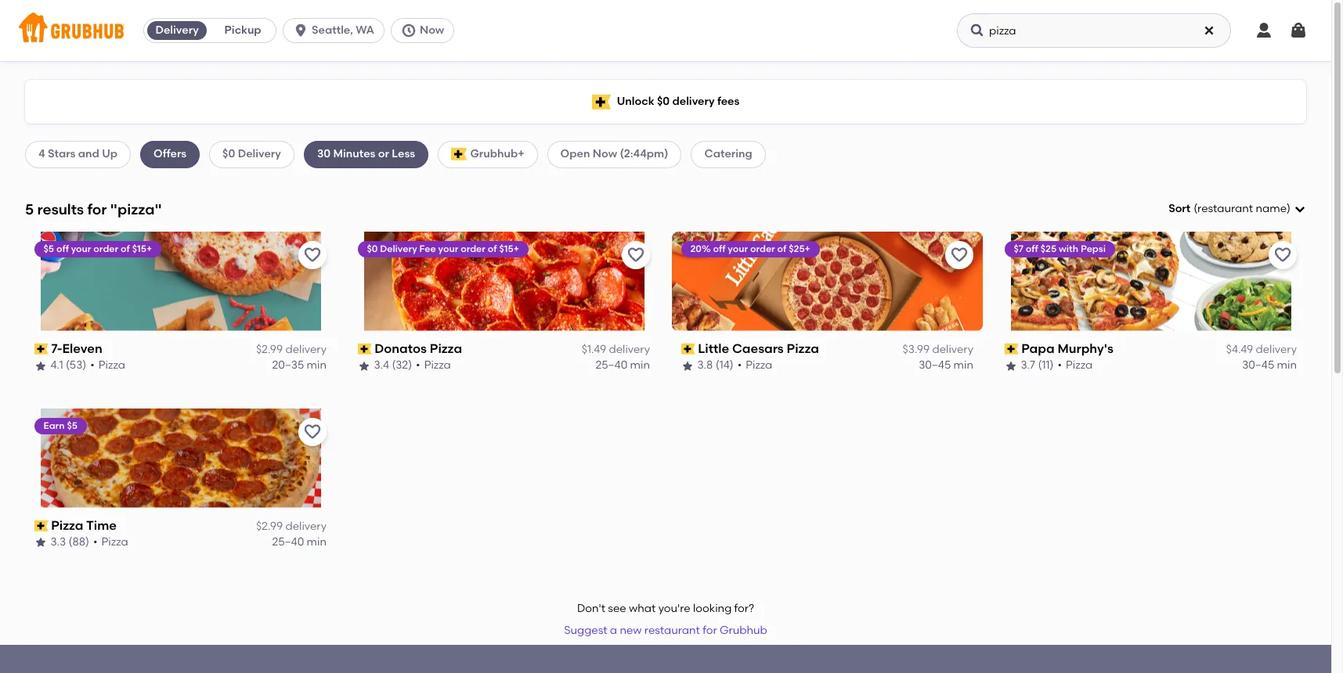 Task type: vqa. For each thing, say whether or not it's contained in the screenshot.
the right seeds,
no



Task type: locate. For each thing, give the bounding box(es) containing it.
30
[[317, 147, 331, 161]]

of
[[121, 243, 130, 254], [488, 243, 497, 254], [778, 243, 787, 254]]

1 horizontal spatial for
[[703, 624, 717, 638]]

2 $2.99 delivery from the top
[[256, 520, 327, 533]]

little
[[698, 341, 730, 356]]

delivery for little caesars pizza
[[932, 343, 973, 356]]

$0
[[657, 95, 670, 108], [223, 147, 235, 161], [367, 243, 378, 254]]

grubhub plus flag logo image
[[592, 94, 611, 109], [451, 148, 467, 161]]

off right $7
[[1026, 243, 1039, 254]]

0 horizontal spatial delivery
[[155, 23, 199, 37]]

order for 7-eleven
[[94, 243, 119, 254]]

sort
[[1169, 202, 1191, 215]]

30–45 min
[[919, 359, 973, 372], [1242, 359, 1297, 372]]

now inside now button
[[420, 23, 444, 37]]

your for 7-
[[71, 243, 92, 254]]

30–45 for papa murphy's
[[1242, 359, 1274, 372]]

• for eleven
[[91, 359, 95, 372]]

1 your from the left
[[71, 243, 92, 254]]

2 $2.99 from the top
[[256, 520, 283, 533]]

25–40
[[596, 359, 627, 372], [272, 536, 304, 549]]

1 horizontal spatial $5
[[67, 420, 78, 431]]

$5 down results
[[44, 243, 54, 254]]

star icon image down subscription pass image
[[1005, 360, 1017, 372]]

off
[[57, 243, 69, 254], [713, 243, 726, 254], [1026, 243, 1039, 254]]

20–35
[[272, 359, 304, 372]]

0 vertical spatial now
[[420, 23, 444, 37]]

• for murphy's
[[1058, 359, 1062, 372]]

1 vertical spatial now
[[593, 147, 617, 161]]

None field
[[1169, 201, 1306, 217]]

your right 20%
[[728, 243, 748, 254]]

1 horizontal spatial of
[[488, 243, 497, 254]]

save this restaurant image for little caesars pizza
[[950, 246, 969, 265]]

• pizza down the donatos pizza
[[416, 359, 451, 372]]

little caesars pizza logo image
[[672, 232, 983, 331]]

subscription pass image left 'little'
[[681, 344, 695, 355]]

star icon image
[[34, 360, 47, 372], [358, 360, 370, 372], [681, 360, 694, 372], [1005, 360, 1017, 372], [34, 537, 47, 549]]

0 horizontal spatial 30–45
[[919, 359, 951, 372]]

your down 5 results for "pizza"
[[71, 243, 92, 254]]

$5 off your order of $15+
[[44, 243, 152, 254]]

• right (11) at right bottom
[[1058, 359, 1062, 372]]

wa
[[356, 23, 374, 37]]

of right 'fee' at the left of page
[[488, 243, 497, 254]]

1 vertical spatial restaurant
[[644, 624, 700, 638]]

min for papa murphy's
[[1277, 359, 1297, 372]]

subscription pass image for pizza time
[[34, 521, 48, 532]]

• pizza down papa murphy's
[[1058, 359, 1093, 372]]

pickup
[[224, 23, 261, 37]]

0 vertical spatial grubhub plus flag logo image
[[592, 94, 611, 109]]

1 horizontal spatial 30–45 min
[[1242, 359, 1297, 372]]

0 vertical spatial for
[[87, 200, 107, 218]]

min for 7-eleven
[[307, 359, 327, 372]]

2 horizontal spatial delivery
[[380, 243, 418, 254]]

0 horizontal spatial svg image
[[293, 23, 309, 38]]

$0 delivery
[[223, 147, 281, 161]]

$0 right "unlock"
[[657, 95, 670, 108]]

your right 'fee' at the left of page
[[439, 243, 459, 254]]

save this restaurant button for pizza time
[[298, 418, 327, 446]]

pizza right "caesars"
[[787, 341, 819, 356]]

3 of from the left
[[778, 243, 787, 254]]

subscription pass image left donatos
[[358, 344, 372, 355]]

1 vertical spatial $2.99
[[256, 520, 283, 533]]

• right (88)
[[94, 536, 98, 549]]

stars
[[48, 147, 76, 161]]

1 order from the left
[[94, 243, 119, 254]]

0 horizontal spatial $5
[[44, 243, 54, 254]]

4.1
[[51, 359, 64, 372]]

svg image
[[1255, 21, 1273, 40], [293, 23, 309, 38], [1294, 203, 1306, 216]]

of left $25+
[[778, 243, 787, 254]]

$2.99 for 7-eleven
[[256, 343, 283, 356]]

• pizza for pizza
[[416, 359, 451, 372]]

• pizza down eleven
[[91, 359, 126, 372]]

delivery
[[155, 23, 199, 37], [238, 147, 281, 161], [380, 243, 418, 254]]

save this restaurant button for little caesars pizza
[[945, 241, 973, 269]]

3.8
[[698, 359, 713, 372]]

grubhub plus flag logo image left "unlock"
[[592, 94, 611, 109]]

2 horizontal spatial your
[[728, 243, 748, 254]]

$2.99 delivery for 7-eleven
[[256, 343, 327, 356]]

0 vertical spatial $2.99 delivery
[[256, 343, 327, 356]]

main navigation navigation
[[0, 0, 1331, 61]]

4
[[38, 147, 45, 161]]

• right (53)
[[91, 359, 95, 372]]

1 off from the left
[[57, 243, 69, 254]]

• right (14)
[[738, 359, 742, 372]]

save this restaurant image
[[303, 246, 322, 265], [950, 246, 969, 265], [1273, 246, 1292, 265], [303, 423, 322, 441]]

for down "looking"
[[703, 624, 717, 638]]

pickup button
[[210, 18, 276, 43]]

$0 right offers
[[223, 147, 235, 161]]

20% off your order of $25+
[[691, 243, 811, 254]]

1 horizontal spatial delivery
[[238, 147, 281, 161]]

30–45 min down '$4.49 delivery'
[[1242, 359, 1297, 372]]

delivery for donatos pizza
[[609, 343, 650, 356]]

0 vertical spatial 25–40
[[596, 359, 627, 372]]

(32)
[[392, 359, 412, 372]]

restaurant
[[1198, 202, 1253, 215], [644, 624, 700, 638]]

1 vertical spatial $0
[[223, 147, 235, 161]]

30–45 down $3.99 delivery
[[919, 359, 951, 372]]

1 horizontal spatial now
[[593, 147, 617, 161]]

a
[[610, 624, 617, 638]]

svg image
[[1289, 21, 1308, 40], [401, 23, 417, 38], [970, 23, 985, 38], [1203, 24, 1215, 37]]

1 horizontal spatial 25–40
[[596, 359, 627, 372]]

• for caesars
[[738, 359, 742, 372]]

order left $25+
[[751, 243, 776, 254]]

2 horizontal spatial off
[[1026, 243, 1039, 254]]

grubhub+
[[470, 147, 524, 161]]

of for little caesars pizza
[[778, 243, 787, 254]]

3.3 (88)
[[51, 536, 90, 549]]

donatos pizza logo image
[[349, 232, 659, 331]]

1 horizontal spatial $0
[[367, 243, 378, 254]]

1 horizontal spatial off
[[713, 243, 726, 254]]

2 horizontal spatial svg image
[[1294, 203, 1306, 216]]

0 vertical spatial 25–40 min
[[596, 359, 650, 372]]

25–40 min for donatos pizza
[[596, 359, 650, 372]]

0 horizontal spatial 25–40
[[272, 536, 304, 549]]

now
[[420, 23, 444, 37], [593, 147, 617, 161]]

• right "(32)"
[[416, 359, 421, 372]]

star icon image for papa murphy's
[[1005, 360, 1017, 372]]

2 off from the left
[[713, 243, 726, 254]]

save this restaurant image
[[627, 246, 645, 265]]

your
[[71, 243, 92, 254], [439, 243, 459, 254], [728, 243, 748, 254]]

• for pizza
[[416, 359, 421, 372]]

pizza
[[430, 341, 462, 356], [787, 341, 819, 356], [99, 359, 126, 372], [425, 359, 451, 372], [746, 359, 773, 372], [1066, 359, 1093, 372], [51, 518, 84, 533], [102, 536, 129, 549]]

)
[[1287, 202, 1291, 215]]

don't
[[577, 602, 605, 616]]

none field containing sort
[[1169, 201, 1306, 217]]

$2.99
[[256, 343, 283, 356], [256, 520, 283, 533]]

off for 7-
[[57, 243, 69, 254]]

subscription pass image
[[34, 344, 48, 355], [358, 344, 372, 355], [681, 344, 695, 355], [34, 521, 48, 532]]

star icon image left "3.4"
[[358, 360, 370, 372]]

30–45 min for little caesars pizza
[[919, 359, 973, 372]]

2 vertical spatial delivery
[[380, 243, 418, 254]]

see
[[608, 602, 626, 616]]

0 horizontal spatial $15+
[[132, 243, 152, 254]]

min
[[307, 359, 327, 372], [630, 359, 650, 372], [954, 359, 973, 372], [1277, 359, 1297, 372], [307, 536, 327, 549]]

0 horizontal spatial for
[[87, 200, 107, 218]]

0 horizontal spatial off
[[57, 243, 69, 254]]

of down the "pizza"
[[121, 243, 130, 254]]

$0 for $0 delivery fee your order of $15+
[[367, 243, 378, 254]]

0 horizontal spatial now
[[420, 23, 444, 37]]

1 horizontal spatial order
[[461, 243, 486, 254]]

30–45 down '$4.49 delivery'
[[1242, 359, 1274, 372]]

30–45
[[919, 359, 951, 372], [1242, 359, 1274, 372]]

3 your from the left
[[728, 243, 748, 254]]

1 vertical spatial $2.99 delivery
[[256, 520, 327, 533]]

0 vertical spatial $2.99
[[256, 343, 283, 356]]

3 order from the left
[[751, 243, 776, 254]]

(14)
[[716, 359, 734, 372]]

•
[[91, 359, 95, 372], [416, 359, 421, 372], [738, 359, 742, 372], [1058, 359, 1062, 372], [94, 536, 98, 549]]

now right open
[[593, 147, 617, 161]]

1 horizontal spatial grubhub plus flag logo image
[[592, 94, 611, 109]]

2 $15+ from the left
[[500, 243, 520, 254]]

0 horizontal spatial 30–45 min
[[919, 359, 973, 372]]

1 30–45 min from the left
[[919, 359, 973, 372]]

with
[[1059, 243, 1079, 254]]

0 vertical spatial $5
[[44, 243, 54, 254]]

1 vertical spatial 25–40 min
[[272, 536, 327, 549]]

2 30–45 from the left
[[1242, 359, 1274, 372]]

2 vertical spatial $0
[[367, 243, 378, 254]]

papa murphy's logo image
[[995, 232, 1306, 331]]

$0 delivery fee your order of $15+
[[367, 243, 520, 254]]

3.4 (32)
[[374, 359, 412, 372]]

grubhub plus flag logo image left grubhub+
[[451, 148, 467, 161]]

1 horizontal spatial $15+
[[500, 243, 520, 254]]

2 horizontal spatial $0
[[657, 95, 670, 108]]

3 off from the left
[[1026, 243, 1039, 254]]

0 vertical spatial restaurant
[[1198, 202, 1253, 215]]

1 30–45 from the left
[[919, 359, 951, 372]]

0 horizontal spatial your
[[71, 243, 92, 254]]

• pizza down time
[[94, 536, 129, 549]]

star icon image for donatos pizza
[[358, 360, 370, 372]]

1 vertical spatial $5
[[67, 420, 78, 431]]

• pizza for eleven
[[91, 359, 126, 372]]

of for 7-eleven
[[121, 243, 130, 254]]

star icon image left 4.1
[[34, 360, 47, 372]]

for inside suggest a new restaurant for grubhub button
[[703, 624, 717, 638]]

2 30–45 min from the left
[[1242, 359, 1297, 372]]

svg image inside seattle, wa button
[[293, 23, 309, 38]]

1 horizontal spatial your
[[439, 243, 459, 254]]

star icon image left 3.3
[[34, 537, 47, 549]]

for
[[87, 200, 107, 218], [703, 624, 717, 638]]

• pizza down "caesars"
[[738, 359, 773, 372]]

restaurant right sort
[[1198, 202, 1253, 215]]

caesars
[[733, 341, 784, 356]]

subscription pass image left 7-
[[34, 344, 48, 355]]

star icon image left 3.8
[[681, 360, 694, 372]]

2 horizontal spatial order
[[751, 243, 776, 254]]

1 horizontal spatial 30–45
[[1242, 359, 1274, 372]]

pizza down little caesars pizza
[[746, 359, 773, 372]]

1 vertical spatial grubhub plus flag logo image
[[451, 148, 467, 161]]

order right 'fee' at the left of page
[[461, 243, 486, 254]]

restaurant down you're
[[644, 624, 700, 638]]

delivery left 30
[[238, 147, 281, 161]]

2 horizontal spatial of
[[778, 243, 787, 254]]

$2.99 delivery
[[256, 343, 327, 356], [256, 520, 327, 533]]

now right wa at left top
[[420, 23, 444, 37]]

save this restaurant button for 7-eleven
[[298, 241, 327, 269]]

pizza down murphy's
[[1066, 359, 1093, 372]]

order for little caesars pizza
[[751, 243, 776, 254]]

seattle, wa button
[[283, 18, 391, 43]]

0 horizontal spatial restaurant
[[644, 624, 700, 638]]

delivery
[[672, 95, 715, 108], [285, 343, 327, 356], [609, 343, 650, 356], [932, 343, 973, 356], [1256, 343, 1297, 356], [285, 520, 327, 533]]

0 horizontal spatial 25–40 min
[[272, 536, 327, 549]]

$3.99
[[903, 343, 930, 356]]

1 $2.99 from the top
[[256, 343, 283, 356]]

4 stars and up
[[38, 147, 118, 161]]

1 vertical spatial for
[[703, 624, 717, 638]]

0 horizontal spatial of
[[121, 243, 130, 254]]

30–45 min down $3.99 delivery
[[919, 359, 973, 372]]

pizza down the donatos pizza
[[425, 359, 451, 372]]

(
[[1194, 202, 1198, 215]]

0 vertical spatial delivery
[[155, 23, 199, 37]]

30 minutes or less
[[317, 147, 415, 161]]

1 vertical spatial 25–40
[[272, 536, 304, 549]]

1 horizontal spatial restaurant
[[1198, 202, 1253, 215]]

0 horizontal spatial order
[[94, 243, 119, 254]]

7-eleven
[[51, 341, 103, 356]]

1 horizontal spatial 25–40 min
[[596, 359, 650, 372]]

2 of from the left
[[488, 243, 497, 254]]

$0 left 'fee' at the left of page
[[367, 243, 378, 254]]

order down 5 results for "pizza"
[[94, 243, 119, 254]]

svg image inside now button
[[401, 23, 417, 38]]

for right results
[[87, 200, 107, 218]]

0 horizontal spatial grubhub plus flag logo image
[[451, 148, 467, 161]]

none field inside the 5 results for "pizza" main content
[[1169, 201, 1306, 217]]

off down results
[[57, 243, 69, 254]]

delivery left pickup
[[155, 23, 199, 37]]

25–40 min
[[596, 359, 650, 372], [272, 536, 327, 549]]

$5 right earn at left
[[67, 420, 78, 431]]

$7 off $25 with pepsi
[[1014, 243, 1106, 254]]

0 horizontal spatial $0
[[223, 147, 235, 161]]

fees
[[717, 95, 740, 108]]

svg image inside field
[[1294, 203, 1306, 216]]

off right 20%
[[713, 243, 726, 254]]

1 $2.99 delivery from the top
[[256, 343, 327, 356]]

25–40 for donatos pizza
[[596, 359, 627, 372]]

1 vertical spatial delivery
[[238, 147, 281, 161]]

$15+
[[132, 243, 152, 254], [500, 243, 520, 254]]

delivery inside button
[[155, 23, 199, 37]]

new
[[620, 624, 642, 638]]

5 results for "pizza"
[[25, 200, 162, 218]]

pizza right donatos
[[430, 341, 462, 356]]

or
[[378, 147, 389, 161]]

don't see what you're looking for?
[[577, 602, 754, 616]]

$5
[[44, 243, 54, 254], [67, 420, 78, 431]]

subscription pass image left pizza time on the left bottom of the page
[[34, 521, 48, 532]]

1 of from the left
[[121, 243, 130, 254]]

delivery left 'fee' at the left of page
[[380, 243, 418, 254]]



Task type: describe. For each thing, give the bounding box(es) containing it.
(2:44pm)
[[620, 147, 668, 161]]

now inside the 5 results for "pizza" main content
[[593, 147, 617, 161]]

save this restaurant button for papa murphy's
[[1269, 241, 1297, 269]]

3.7
[[1021, 359, 1036, 372]]

min for donatos pizza
[[630, 359, 650, 372]]

suggest a new restaurant for grubhub button
[[557, 617, 774, 646]]

fee
[[420, 243, 436, 254]]

(88)
[[69, 536, 90, 549]]

suggest a new restaurant for grubhub
[[564, 624, 767, 638]]

delivery for $0 delivery fee your order of $15+
[[380, 243, 418, 254]]

Search for food, convenience, alcohol... search field
[[957, 13, 1231, 48]]

• pizza for murphy's
[[1058, 359, 1093, 372]]

seattle,
[[312, 23, 353, 37]]

what
[[629, 602, 656, 616]]

delivery for pizza time
[[285, 520, 327, 533]]

$25
[[1041, 243, 1057, 254]]

25–40 min for pizza time
[[272, 536, 327, 549]]

earn
[[44, 420, 65, 431]]

(11)
[[1038, 359, 1054, 372]]

earn $5
[[44, 420, 78, 431]]

"pizza"
[[110, 200, 162, 218]]

open
[[560, 147, 590, 161]]

1 $15+ from the left
[[132, 243, 152, 254]]

25–40 for pizza time
[[272, 536, 304, 549]]

3.7 (11)
[[1021, 359, 1054, 372]]

pizza down eleven
[[99, 359, 126, 372]]

off for little
[[713, 243, 726, 254]]

now button
[[391, 18, 461, 43]]

and
[[78, 147, 99, 161]]

subscription pass image for little caesars pizza
[[681, 344, 695, 355]]

30–45 min for papa murphy's
[[1242, 359, 1297, 372]]

2 order from the left
[[461, 243, 486, 254]]

20%
[[691, 243, 711, 254]]

4.1 (53)
[[51, 359, 87, 372]]

star icon image for little caesars pizza
[[681, 360, 694, 372]]

5
[[25, 200, 34, 218]]

2 your from the left
[[439, 243, 459, 254]]

$4.49 delivery
[[1226, 343, 1297, 356]]

save this restaurant image for 7-eleven
[[303, 246, 322, 265]]

• for time
[[94, 536, 98, 549]]

7-eleven logo image
[[25, 232, 336, 331]]

catering
[[704, 147, 752, 161]]

subscription pass image for 7-eleven
[[34, 344, 48, 355]]

your for little
[[728, 243, 748, 254]]

$25+
[[789, 243, 811, 254]]

name
[[1256, 202, 1287, 215]]

pizza up 3.3 (88) on the left bottom
[[51, 518, 84, 533]]

less
[[392, 147, 415, 161]]

offers
[[154, 147, 186, 161]]

little caesars pizza
[[698, 341, 819, 356]]

time
[[87, 518, 117, 533]]

3.4
[[374, 359, 390, 372]]

open now (2:44pm)
[[560, 147, 668, 161]]

you're
[[658, 602, 690, 616]]

star icon image for pizza time
[[34, 537, 47, 549]]

for?
[[734, 602, 754, 616]]

• pizza for caesars
[[738, 359, 773, 372]]

1 horizontal spatial svg image
[[1255, 21, 1273, 40]]

20–35 min
[[272, 359, 327, 372]]

papa
[[1022, 341, 1055, 356]]

$3.99 delivery
[[903, 343, 973, 356]]

subscription pass image for donatos pizza
[[358, 344, 372, 355]]

donatos
[[375, 341, 427, 356]]

restaurant inside button
[[644, 624, 700, 638]]

grubhub
[[720, 624, 767, 638]]

$7
[[1014, 243, 1024, 254]]

star icon image for 7-eleven
[[34, 360, 47, 372]]

subscription pass image
[[1005, 344, 1019, 355]]

off for papa
[[1026, 243, 1039, 254]]

save this restaurant image for papa murphy's
[[1273, 246, 1292, 265]]

sort ( restaurant name )
[[1169, 202, 1291, 215]]

delivery for $0 delivery
[[238, 147, 281, 161]]

up
[[102, 147, 118, 161]]

unlock
[[617, 95, 654, 108]]

pizza time
[[51, 518, 117, 533]]

grubhub plus flag logo image for grubhub+
[[451, 148, 467, 161]]

pizza down time
[[102, 536, 129, 549]]

seattle, wa
[[312, 23, 374, 37]]

0 vertical spatial $0
[[657, 95, 670, 108]]

delivery for 7-eleven
[[285, 343, 327, 356]]

$1.49
[[582, 343, 606, 356]]

7-
[[51, 341, 63, 356]]

eleven
[[63, 341, 103, 356]]

min for little caesars pizza
[[954, 359, 973, 372]]

3.8 (14)
[[698, 359, 734, 372]]

looking
[[693, 602, 732, 616]]

(53)
[[66, 359, 87, 372]]

$2.99 delivery for pizza time
[[256, 520, 327, 533]]

suggest
[[564, 624, 607, 638]]

unlock $0 delivery fees
[[617, 95, 740, 108]]

5 results for "pizza" main content
[[0, 61, 1331, 674]]

murphy's
[[1058, 341, 1114, 356]]

pepsi
[[1081, 243, 1106, 254]]

• pizza for time
[[94, 536, 129, 549]]

save this restaurant button for donatos pizza
[[622, 241, 650, 269]]

3.3
[[51, 536, 66, 549]]

$0 for $0 delivery
[[223, 147, 235, 161]]

save this restaurant image for pizza time
[[303, 423, 322, 441]]

min for pizza time
[[307, 536, 327, 549]]

delivery button
[[144, 18, 210, 43]]

papa murphy's
[[1022, 341, 1114, 356]]

grubhub plus flag logo image for unlock $0 delivery fees
[[592, 94, 611, 109]]

$1.49 delivery
[[582, 343, 650, 356]]

minutes
[[333, 147, 375, 161]]

$4.49
[[1226, 343, 1253, 356]]

delivery for papa murphy's
[[1256, 343, 1297, 356]]

$2.99 for pizza time
[[256, 520, 283, 533]]

results
[[37, 200, 84, 218]]

donatos pizza
[[375, 341, 462, 356]]

pizza time logo image
[[40, 409, 321, 508]]

30–45 for little caesars pizza
[[919, 359, 951, 372]]



